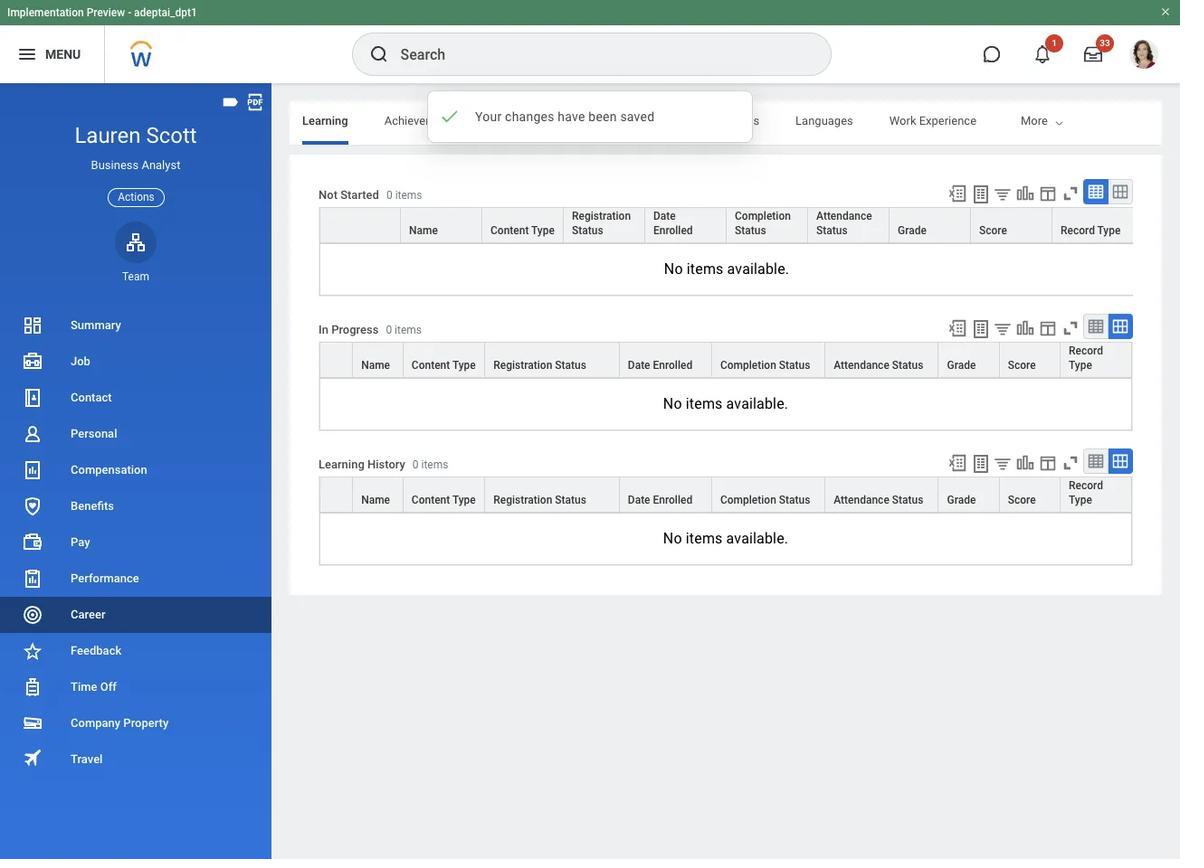 Task type: locate. For each thing, give the bounding box(es) containing it.
record for started
[[1061, 225, 1095, 237]]

table image for in progress
[[1087, 318, 1105, 336]]

registration status for in progress
[[494, 360, 587, 372]]

2 vertical spatial score button
[[1000, 478, 1060, 513]]

feedback image
[[22, 641, 43, 663]]

record type button for learning history
[[1061, 478, 1132, 513]]

performance link
[[0, 561, 272, 597]]

1 vertical spatial grade
[[947, 360, 976, 372]]

1 vertical spatial date enrolled button
[[620, 343, 711, 378]]

0 vertical spatial record type button
[[1053, 208, 1133, 243]]

export to excel image
[[948, 319, 968, 339]]

1 vertical spatial registration status button
[[485, 343, 619, 378]]

0 vertical spatial click to view/edit grid preferences image
[[1038, 184, 1058, 204]]

learning
[[302, 114, 348, 128], [319, 458, 365, 472]]

2 vertical spatial attendance status button
[[826, 478, 938, 513]]

no for not started
[[664, 261, 683, 278]]

export to worksheets image left select to filter grid data icon
[[970, 184, 992, 205]]

education
[[601, 114, 653, 128]]

1 vertical spatial attendance status
[[834, 360, 924, 372]]

learning left history
[[319, 458, 365, 472]]

score button down click to view/edit grid preferences image
[[1000, 478, 1060, 513]]

status inside "completion status"
[[735, 225, 766, 237]]

0 vertical spatial select to filter grid data image
[[993, 320, 1013, 339]]

0 for learning history
[[413, 459, 419, 472]]

work experience
[[890, 114, 977, 128]]

2 vertical spatial record type button
[[1061, 478, 1132, 513]]

score
[[979, 225, 1007, 237], [1008, 360, 1036, 372], [1008, 494, 1036, 507]]

3 row from the top
[[320, 477, 1132, 513]]

status for progress's registration status popup button
[[555, 360, 587, 372]]

0 vertical spatial registration status button
[[564, 208, 645, 243]]

fullscreen image for in progress
[[1061, 319, 1081, 339]]

not started 0 items
[[319, 189, 422, 202]]

table image
[[1087, 183, 1105, 201], [1087, 318, 1105, 336]]

1 vertical spatial content
[[412, 360, 450, 372]]

in
[[319, 324, 329, 337]]

2 vertical spatial completion status
[[720, 494, 811, 507]]

adeptai_dpt1
[[134, 6, 197, 19]]

no items available. for not started
[[664, 261, 789, 278]]

0 right the progress
[[386, 324, 392, 337]]

0 vertical spatial completion
[[735, 210, 791, 223]]

1 vertical spatial content type
[[412, 360, 476, 372]]

search image
[[368, 43, 390, 65]]

2 select to filter grid data image from the top
[[993, 455, 1013, 474]]

ins
[[744, 114, 760, 128]]

1 vertical spatial completion status button
[[712, 343, 825, 378]]

2 vertical spatial row
[[320, 477, 1132, 513]]

2 vertical spatial date enrolled
[[628, 494, 693, 507]]

completion status for history
[[720, 494, 811, 507]]

1 vertical spatial score button
[[1000, 343, 1060, 378]]

attendance
[[816, 210, 872, 223], [834, 360, 890, 372], [834, 494, 890, 507]]

export to worksheets image left click to view/edit grid preferences image
[[970, 454, 992, 475]]

status inside registration status
[[572, 225, 603, 237]]

record type for in progress
[[1069, 345, 1103, 372]]

type
[[531, 225, 555, 237], [1098, 225, 1121, 237], [452, 360, 476, 372], [1069, 360, 1092, 372], [452, 494, 476, 507], [1069, 494, 1092, 507]]

scott
[[146, 123, 197, 148]]

1 vertical spatial no items available.
[[663, 396, 789, 413]]

status
[[572, 225, 603, 237], [735, 225, 766, 237], [816, 225, 848, 237], [555, 360, 587, 372], [779, 360, 811, 372], [892, 360, 924, 372], [555, 494, 587, 507], [779, 494, 811, 507], [892, 494, 924, 507]]

0 inside not started 0 items
[[386, 189, 393, 202]]

expand/collapse chart image
[[1016, 184, 1036, 204], [1016, 454, 1036, 474]]

1 vertical spatial attendance
[[834, 360, 890, 372]]

export to worksheets image for progress
[[970, 319, 992, 340]]

name button down learning history 0 items
[[353, 478, 403, 513]]

learning up not
[[302, 114, 348, 128]]

record type for learning history
[[1069, 480, 1103, 507]]

job link
[[0, 344, 272, 380]]

list containing summary
[[0, 308, 272, 778]]

pay
[[71, 536, 90, 549]]

2 vertical spatial available.
[[727, 531, 789, 548]]

date enrolled button
[[645, 208, 726, 243], [620, 343, 711, 378], [620, 478, 711, 513]]

toolbar
[[940, 179, 1133, 207], [940, 314, 1133, 342], [940, 449, 1133, 477]]

check-
[[708, 114, 744, 128]]

2 vertical spatial grade button
[[939, 478, 999, 513]]

click to view/edit grid preferences image right select to filter grid data icon
[[1038, 184, 1058, 204]]

0 vertical spatial attendance status
[[816, 210, 872, 237]]

your changes have been saved
[[475, 110, 655, 124]]

grade button for progress
[[939, 343, 999, 378]]

2 vertical spatial name button
[[353, 478, 403, 513]]

2 vertical spatial name
[[361, 494, 390, 507]]

0 vertical spatial export to excel image
[[948, 184, 968, 204]]

learning inside 'tab list'
[[302, 114, 348, 128]]

business analyst
[[91, 159, 180, 172]]

performance
[[71, 572, 139, 586]]

0 vertical spatial toolbar
[[940, 179, 1133, 207]]

view printable version (pdf) image
[[245, 92, 265, 112]]

0 vertical spatial record
[[1061, 225, 1095, 237]]

score button down select to filter grid data icon
[[971, 208, 1052, 243]]

list
[[0, 308, 272, 778]]

profile logan mcneil image
[[1130, 40, 1159, 72]]

select to filter grid data image left click to view/edit grid preferences image
[[993, 455, 1013, 474]]

click to view/edit grid preferences image for started
[[1038, 184, 1058, 204]]

time
[[71, 681, 97, 694]]

1 vertical spatial grade button
[[939, 343, 999, 378]]

expand/collapse chart image left click to view/edit grid preferences image
[[1016, 454, 1036, 474]]

tab list
[[0, 101, 1055, 145]]

2 vertical spatial grade
[[947, 494, 976, 507]]

0 vertical spatial enrolled
[[654, 225, 693, 237]]

grade
[[898, 225, 927, 237], [947, 360, 976, 372], [947, 494, 976, 507]]

registration
[[572, 210, 631, 223], [494, 360, 553, 372], [494, 494, 553, 507]]

registration status
[[572, 210, 631, 237], [494, 360, 587, 372], [494, 494, 587, 507]]

my check-ins
[[689, 114, 760, 128]]

date enrolled
[[654, 210, 693, 237], [628, 360, 693, 372], [628, 494, 693, 507]]

score button
[[971, 208, 1052, 243], [1000, 343, 1060, 378], [1000, 478, 1060, 513]]

2 vertical spatial toolbar
[[940, 449, 1133, 477]]

select to filter grid data image for history
[[993, 455, 1013, 474]]

performance image
[[22, 568, 43, 590]]

1 vertical spatial fullscreen image
[[1061, 319, 1081, 339]]

0 vertical spatial export to worksheets image
[[970, 184, 992, 205]]

enrolled for in progress
[[653, 360, 693, 372]]

2 vertical spatial enrolled
[[653, 494, 693, 507]]

click to view/edit grid preferences image
[[1038, 184, 1058, 204], [1038, 319, 1058, 339]]

content for progress
[[412, 360, 450, 372]]

completion status button
[[727, 208, 807, 243], [712, 343, 825, 378], [712, 478, 825, 513]]

select to filter grid data image for progress
[[993, 320, 1013, 339]]

available.
[[727, 261, 789, 278], [727, 396, 789, 413], [727, 531, 789, 548]]

content for history
[[412, 494, 450, 507]]

1 vertical spatial export to excel image
[[948, 454, 968, 474]]

my
[[689, 114, 705, 128]]

score button down expand/collapse chart icon
[[1000, 343, 1060, 378]]

actions button
[[108, 188, 165, 207]]

record for history
[[1069, 480, 1103, 493]]

content type button
[[482, 208, 563, 243], [404, 343, 485, 378], [404, 478, 485, 513]]

export to excel image
[[948, 184, 968, 204], [948, 454, 968, 474]]

name button down not started 0 items
[[401, 208, 482, 243]]

1 vertical spatial click to view/edit grid preferences image
[[1038, 319, 1058, 339]]

1 row from the top
[[320, 207, 1134, 244]]

expand/collapse chart image right select to filter grid data icon
[[1016, 184, 1036, 204]]

export to excel image for started
[[948, 184, 968, 204]]

name
[[409, 225, 438, 237], [361, 360, 390, 372], [361, 494, 390, 507]]

0 vertical spatial completion status button
[[727, 208, 807, 243]]

2 vertical spatial export to worksheets image
[[970, 454, 992, 475]]

registration status button
[[564, 208, 645, 243], [485, 343, 619, 378], [485, 478, 619, 513]]

lauren scott
[[75, 123, 197, 148]]

expand table image
[[1112, 183, 1130, 201], [1112, 318, 1130, 336], [1112, 453, 1130, 471]]

2 vertical spatial content type
[[412, 494, 476, 507]]

1 vertical spatial record type button
[[1061, 343, 1132, 378]]

0 right the started
[[386, 189, 393, 202]]

completion
[[735, 210, 791, 223], [720, 360, 777, 372], [720, 494, 777, 507]]

0 vertical spatial record type
[[1061, 225, 1121, 237]]

name button down in progress 0 items
[[353, 343, 403, 378]]

0 vertical spatial available.
[[727, 261, 789, 278]]

1 vertical spatial export to worksheets image
[[970, 319, 992, 340]]

attendance status button
[[808, 208, 889, 243], [826, 343, 938, 378], [826, 478, 938, 513]]

learning for learning
[[302, 114, 348, 128]]

no items available. for learning history
[[663, 531, 789, 548]]

0 vertical spatial content type
[[491, 225, 555, 237]]

2 row from the top
[[320, 342, 1132, 379]]

status for completion status popup button related to in progress
[[779, 360, 811, 372]]

1 vertical spatial date enrolled
[[628, 360, 693, 372]]

company property image
[[22, 713, 43, 735]]

toolbar for not started
[[940, 179, 1133, 207]]

status for top registration status popup button
[[572, 225, 603, 237]]

0 vertical spatial date enrolled button
[[645, 208, 726, 243]]

2 vertical spatial completion status button
[[712, 478, 825, 513]]

2 vertical spatial no items available.
[[663, 531, 789, 548]]

table image
[[1087, 453, 1105, 471]]

actions
[[118, 191, 155, 203]]

content
[[491, 225, 529, 237], [412, 360, 450, 372], [412, 494, 450, 507]]

2 vertical spatial completion
[[720, 494, 777, 507]]

2 vertical spatial record
[[1069, 480, 1103, 493]]

1 vertical spatial record
[[1069, 345, 1103, 358]]

preview
[[87, 6, 125, 19]]

1 vertical spatial registration
[[494, 360, 553, 372]]

2 vertical spatial date
[[628, 494, 650, 507]]

row for started
[[320, 207, 1134, 244]]

name button
[[401, 208, 482, 243], [353, 343, 403, 378], [353, 478, 403, 513]]

expand/collapse chart image for started
[[1016, 184, 1036, 204]]

fullscreen image
[[1061, 184, 1081, 204], [1061, 319, 1081, 339], [1061, 454, 1081, 474]]

1 vertical spatial expand/collapse chart image
[[1016, 454, 1036, 474]]

0 vertical spatial fullscreen image
[[1061, 184, 1081, 204]]

row containing registration status
[[320, 207, 1134, 244]]

company property link
[[0, 706, 272, 742]]

expand table image for learning history
[[1112, 453, 1130, 471]]

0 vertical spatial row
[[320, 207, 1134, 244]]

progress
[[331, 324, 379, 337]]

no
[[664, 261, 683, 278], [663, 396, 682, 413], [663, 531, 682, 548]]

name down in progress 0 items
[[361, 360, 390, 372]]

inbox large image
[[1084, 45, 1103, 63]]

export to excel image for history
[[948, 454, 968, 474]]

off
[[100, 681, 117, 694]]

menu
[[45, 47, 81, 61]]

0 vertical spatial table image
[[1087, 183, 1105, 201]]

0 vertical spatial date
[[654, 210, 676, 223]]

record type button
[[1053, 208, 1133, 243], [1061, 343, 1132, 378], [1061, 478, 1132, 513]]

justify image
[[16, 43, 38, 65]]

1 vertical spatial content type button
[[404, 343, 485, 378]]

0 vertical spatial 0
[[386, 189, 393, 202]]

completion for progress
[[720, 360, 777, 372]]

click to view/edit grid preferences image
[[1038, 454, 1058, 474]]

1 vertical spatial name
[[361, 360, 390, 372]]

33
[[1100, 38, 1110, 48]]

content type for progress
[[412, 360, 476, 372]]

1 vertical spatial expand table image
[[1112, 318, 1130, 336]]

content type
[[491, 225, 555, 237], [412, 360, 476, 372], [412, 494, 476, 507]]

1 vertical spatial date
[[628, 360, 650, 372]]

0 vertical spatial expand/collapse chart image
[[1016, 184, 1036, 204]]

2 vertical spatial registration
[[494, 494, 553, 507]]

date
[[654, 210, 676, 223], [628, 360, 650, 372], [628, 494, 650, 507]]

tab list containing learning
[[0, 101, 1055, 145]]

1 vertical spatial toolbar
[[940, 314, 1133, 342]]

0 right history
[[413, 459, 419, 472]]

feedback
[[71, 644, 122, 658]]

grade button
[[890, 208, 970, 243], [939, 343, 999, 378], [939, 478, 999, 513]]

compensation link
[[0, 453, 272, 489]]

2 vertical spatial date enrolled button
[[620, 478, 711, 513]]

fullscreen image right click to view/edit grid preferences image
[[1061, 454, 1081, 474]]

1 vertical spatial enrolled
[[653, 360, 693, 372]]

select to filter grid data image left expand/collapse chart icon
[[993, 320, 1013, 339]]

score for progress
[[1008, 360, 1036, 372]]

0 inside learning history 0 items
[[413, 459, 419, 472]]

1 vertical spatial select to filter grid data image
[[993, 455, 1013, 474]]

row for progress
[[320, 342, 1132, 379]]

1 vertical spatial 0
[[386, 324, 392, 337]]

content type button for in progress
[[404, 343, 485, 378]]

status for learning history's completion status popup button
[[779, 494, 811, 507]]

select to filter grid data image
[[993, 320, 1013, 339], [993, 455, 1013, 474]]

33 button
[[1074, 34, 1114, 74]]

name down not started 0 items
[[409, 225, 438, 237]]

travel link
[[0, 742, 272, 778]]

2 vertical spatial fullscreen image
[[1061, 454, 1081, 474]]

1 select to filter grid data image from the top
[[993, 320, 1013, 339]]

grade button for history
[[939, 478, 999, 513]]

0 vertical spatial date enrolled
[[654, 210, 693, 237]]

menu banner
[[0, 0, 1180, 83]]

0 vertical spatial score button
[[971, 208, 1052, 243]]

row
[[320, 207, 1134, 244], [320, 342, 1132, 379], [320, 477, 1132, 513]]

attendance status
[[816, 210, 872, 237], [834, 360, 924, 372], [834, 494, 924, 507]]

tag image
[[221, 92, 241, 112]]

2 vertical spatial attendance status
[[834, 494, 924, 507]]

record type
[[1061, 225, 1121, 237], [1069, 345, 1103, 372], [1069, 480, 1103, 507]]

record type for not started
[[1061, 225, 1121, 237]]

2 vertical spatial content
[[412, 494, 450, 507]]

2 vertical spatial score
[[1008, 494, 1036, 507]]

1 button
[[1023, 34, 1064, 74]]

fullscreen image right select to filter grid data icon
[[1061, 184, 1081, 204]]

1 vertical spatial registration status
[[494, 360, 587, 372]]

0 vertical spatial learning
[[302, 114, 348, 128]]

0 vertical spatial no items available.
[[664, 261, 789, 278]]

name down learning history 0 items
[[361, 494, 390, 507]]

no for in progress
[[663, 396, 682, 413]]

1 vertical spatial available.
[[727, 396, 789, 413]]

enrolled
[[654, 225, 693, 237], [653, 360, 693, 372], [653, 494, 693, 507]]

career image
[[22, 605, 43, 626]]

fullscreen image right expand/collapse chart icon
[[1061, 319, 1081, 339]]

1 vertical spatial record type
[[1069, 345, 1103, 372]]

row for history
[[320, 477, 1132, 513]]

company property
[[71, 717, 169, 730]]

2 vertical spatial no
[[663, 531, 682, 548]]

0
[[386, 189, 393, 202], [386, 324, 392, 337], [413, 459, 419, 472]]

status for topmost completion status popup button
[[735, 225, 766, 237]]

click to view/edit grid preferences image right expand/collapse chart icon
[[1038, 319, 1058, 339]]

2 vertical spatial attendance
[[834, 494, 890, 507]]

1 vertical spatial completion
[[720, 360, 777, 372]]

0 vertical spatial expand table image
[[1112, 183, 1130, 201]]

1 vertical spatial no
[[663, 396, 682, 413]]

job image
[[22, 351, 43, 373]]

0 inside in progress 0 items
[[386, 324, 392, 337]]

0 vertical spatial grade
[[898, 225, 927, 237]]

attendance for learning history
[[834, 494, 890, 507]]

time off image
[[22, 677, 43, 699]]

status for registration status popup button related to history
[[555, 494, 587, 507]]

record
[[1061, 225, 1095, 237], [1069, 345, 1103, 358], [1069, 480, 1103, 493]]

2 vertical spatial registration status button
[[485, 478, 619, 513]]

no items available.
[[664, 261, 789, 278], [663, 396, 789, 413], [663, 531, 789, 548]]

certifications
[[495, 114, 565, 128]]

export to worksheets image right export to excel icon on the right top of page
[[970, 319, 992, 340]]

export to worksheets image
[[970, 184, 992, 205], [970, 319, 992, 340], [970, 454, 992, 475]]

benefits link
[[0, 489, 272, 525]]

0 vertical spatial registration
[[572, 210, 631, 223]]

personal image
[[22, 424, 43, 445]]

name button for progress
[[353, 343, 403, 378]]



Task type: describe. For each thing, give the bounding box(es) containing it.
time off link
[[0, 670, 272, 706]]

completion status for progress
[[720, 360, 811, 372]]

notification dialog
[[427, 91, 753, 143]]

not
[[319, 189, 338, 202]]

check image
[[439, 106, 461, 128]]

benefits
[[71, 500, 114, 513]]

attendance for in progress
[[834, 360, 890, 372]]

grade for progress
[[947, 360, 976, 372]]

0 vertical spatial name
[[409, 225, 438, 237]]

registration status button for progress
[[485, 343, 619, 378]]

been
[[589, 110, 617, 124]]

click to view/edit grid preferences image for progress
[[1038, 319, 1058, 339]]

pay image
[[22, 532, 43, 554]]

pay link
[[0, 525, 272, 561]]

toolbar for learning history
[[940, 449, 1133, 477]]

0 for not started
[[386, 189, 393, 202]]

benefits image
[[22, 496, 43, 518]]

name for history
[[361, 494, 390, 507]]

score button for history
[[1000, 478, 1060, 513]]

no for learning history
[[663, 531, 682, 548]]

score button for progress
[[1000, 343, 1060, 378]]

items inside in progress 0 items
[[395, 324, 422, 337]]

learning history 0 items
[[319, 458, 448, 472]]

notifications large image
[[1034, 45, 1052, 63]]

0 vertical spatial score
[[979, 225, 1007, 237]]

date for learning history
[[628, 494, 650, 507]]

close environment banner image
[[1160, 6, 1171, 17]]

completion for history
[[720, 494, 777, 507]]

history
[[367, 458, 405, 472]]

career
[[71, 608, 105, 622]]

achievements
[[384, 114, 459, 128]]

Search Workday  search field
[[401, 34, 793, 74]]

0 vertical spatial content
[[491, 225, 529, 237]]

date for in progress
[[628, 360, 650, 372]]

content type button for learning history
[[404, 478, 485, 513]]

items inside learning history 0 items
[[421, 459, 448, 472]]

experience
[[919, 114, 977, 128]]

analyst
[[142, 159, 180, 172]]

in progress 0 items
[[319, 324, 422, 337]]

attendance status for learning history
[[834, 494, 924, 507]]

work
[[890, 114, 917, 128]]

more
[[1021, 114, 1048, 128]]

team lauren scott element
[[115, 270, 157, 284]]

career link
[[0, 597, 272, 634]]

learning for learning history 0 items
[[319, 458, 365, 472]]

-
[[128, 6, 131, 19]]

contact
[[71, 391, 112, 405]]

your
[[475, 110, 502, 124]]

contact link
[[0, 380, 272, 416]]

team link
[[115, 222, 157, 284]]

business
[[91, 159, 139, 172]]

registration for history
[[494, 494, 553, 507]]

lauren
[[75, 123, 141, 148]]

0 vertical spatial completion status
[[735, 210, 791, 237]]

summary image
[[22, 315, 43, 337]]

0 for in progress
[[386, 324, 392, 337]]

summary
[[71, 319, 121, 332]]

expand/collapse chart image
[[1016, 319, 1036, 339]]

available. for not started
[[727, 261, 789, 278]]

navigation pane region
[[0, 83, 272, 860]]

1
[[1052, 38, 1057, 48]]

property
[[123, 717, 169, 730]]

registration for progress
[[494, 360, 553, 372]]

0 vertical spatial attendance
[[816, 210, 872, 223]]

export to worksheets image for history
[[970, 454, 992, 475]]

registration status button for history
[[485, 478, 619, 513]]

compensation
[[71, 463, 147, 477]]

grade for history
[[947, 494, 976, 507]]

changes
[[505, 110, 555, 124]]

name button for history
[[353, 478, 403, 513]]

personal link
[[0, 416, 272, 453]]

available. for learning history
[[727, 531, 789, 548]]

implementation preview -   adeptai_dpt1
[[7, 6, 197, 19]]

date enrolled button for learning history
[[620, 478, 711, 513]]

toolbar for in progress
[[940, 314, 1133, 342]]

team
[[122, 271, 149, 283]]

summary link
[[0, 308, 272, 344]]

compensation image
[[22, 460, 43, 482]]

feedback link
[[0, 634, 272, 670]]

view team image
[[125, 232, 147, 253]]

completion status button for in progress
[[712, 343, 825, 378]]

0 vertical spatial name button
[[401, 208, 482, 243]]

score for history
[[1008, 494, 1036, 507]]

fullscreen image for not started
[[1061, 184, 1081, 204]]

registration status for learning history
[[494, 494, 587, 507]]

table image for not started
[[1087, 183, 1105, 201]]

have
[[558, 110, 585, 124]]

content type for history
[[412, 494, 476, 507]]

attendance status button for history
[[826, 478, 938, 513]]

status inside attendance status
[[816, 225, 848, 237]]

languages
[[796, 114, 853, 128]]

travel image
[[22, 748, 43, 770]]

record type button for in progress
[[1061, 343, 1132, 378]]

expand table image for in progress
[[1112, 318, 1130, 336]]

0 vertical spatial registration status
[[572, 210, 631, 237]]

personal
[[71, 427, 117, 441]]

contact image
[[22, 387, 43, 409]]

expand/collapse chart image for history
[[1016, 454, 1036, 474]]

date enrolled for progress
[[628, 360, 693, 372]]

attendance status for in progress
[[834, 360, 924, 372]]

record type button for not started
[[1053, 208, 1133, 243]]

date enrolled for history
[[628, 494, 693, 507]]

enrolled for learning history
[[653, 494, 693, 507]]

name for progress
[[361, 360, 390, 372]]

completion status button for learning history
[[712, 478, 825, 513]]

attendance status button for progress
[[826, 343, 938, 378]]

0 vertical spatial attendance status button
[[808, 208, 889, 243]]

menu button
[[0, 25, 104, 83]]

expand table image for not started
[[1112, 183, 1130, 201]]

0 vertical spatial content type button
[[482, 208, 563, 243]]

saved
[[620, 110, 655, 124]]

export to worksheets image for started
[[970, 184, 992, 205]]

no items available. for in progress
[[663, 396, 789, 413]]

started
[[341, 189, 379, 202]]

available. for in progress
[[727, 396, 789, 413]]

items inside not started 0 items
[[395, 189, 422, 202]]

date enrolled button for in progress
[[620, 343, 711, 378]]

training
[[1013, 114, 1055, 128]]

company
[[71, 717, 121, 730]]

travel
[[71, 753, 103, 767]]

implementation
[[7, 6, 84, 19]]

select to filter grid data image
[[993, 185, 1013, 204]]

fullscreen image for learning history
[[1061, 454, 1081, 474]]

job
[[71, 355, 90, 368]]

time off
[[71, 681, 117, 694]]

0 vertical spatial grade button
[[890, 208, 970, 243]]

record for progress
[[1069, 345, 1103, 358]]



Task type: vqa. For each thing, say whether or not it's contained in the screenshot.
Preview
yes



